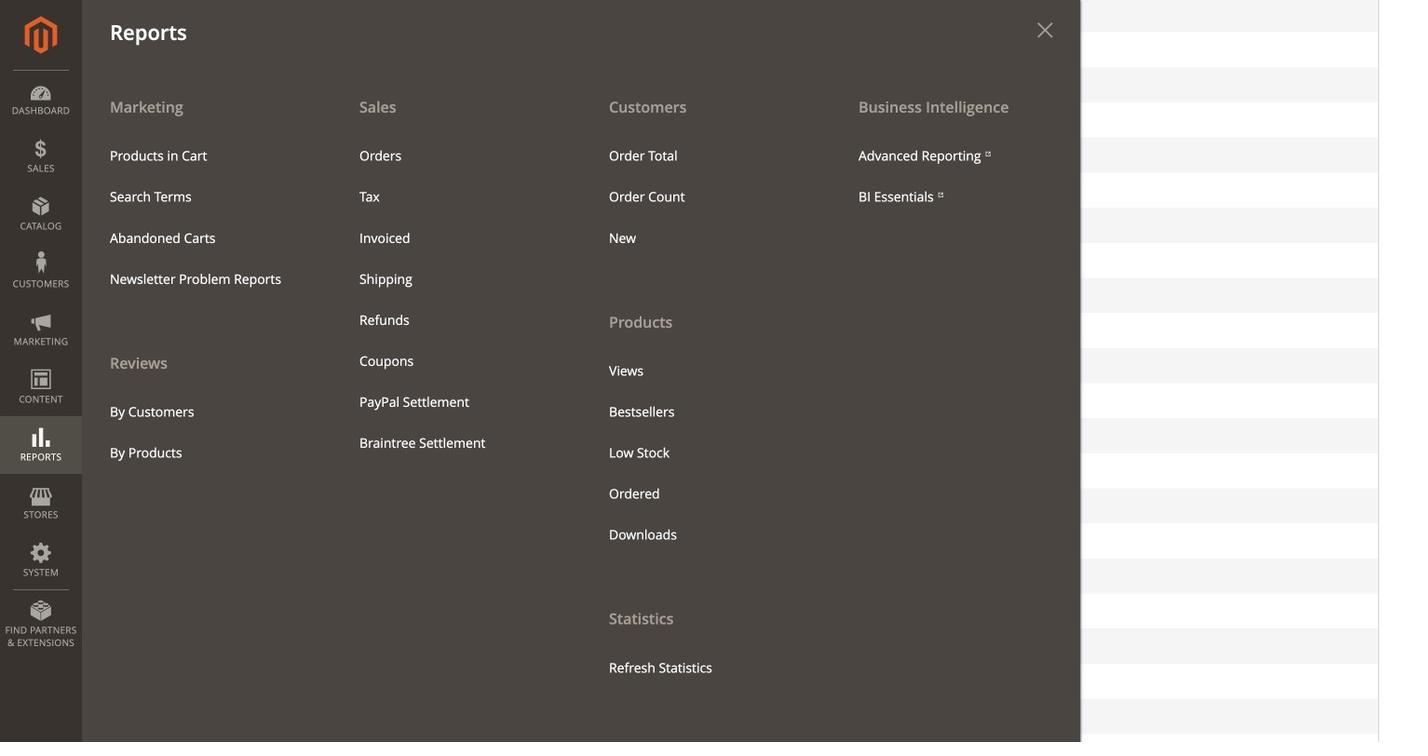 Task type: describe. For each thing, give the bounding box(es) containing it.
magento admin panel image
[[25, 16, 57, 54]]



Task type: vqa. For each thing, say whether or not it's contained in the screenshot.
menu bar
yes



Task type: locate. For each thing, give the bounding box(es) containing it.
menu bar
[[0, 0, 1081, 743]]

menu
[[82, 86, 1081, 743], [82, 86, 332, 474], [581, 86, 831, 689], [96, 136, 318, 300], [346, 136, 567, 464], [595, 136, 817, 259], [845, 136, 1067, 218], [595, 351, 817, 556], [96, 392, 318, 474]]



